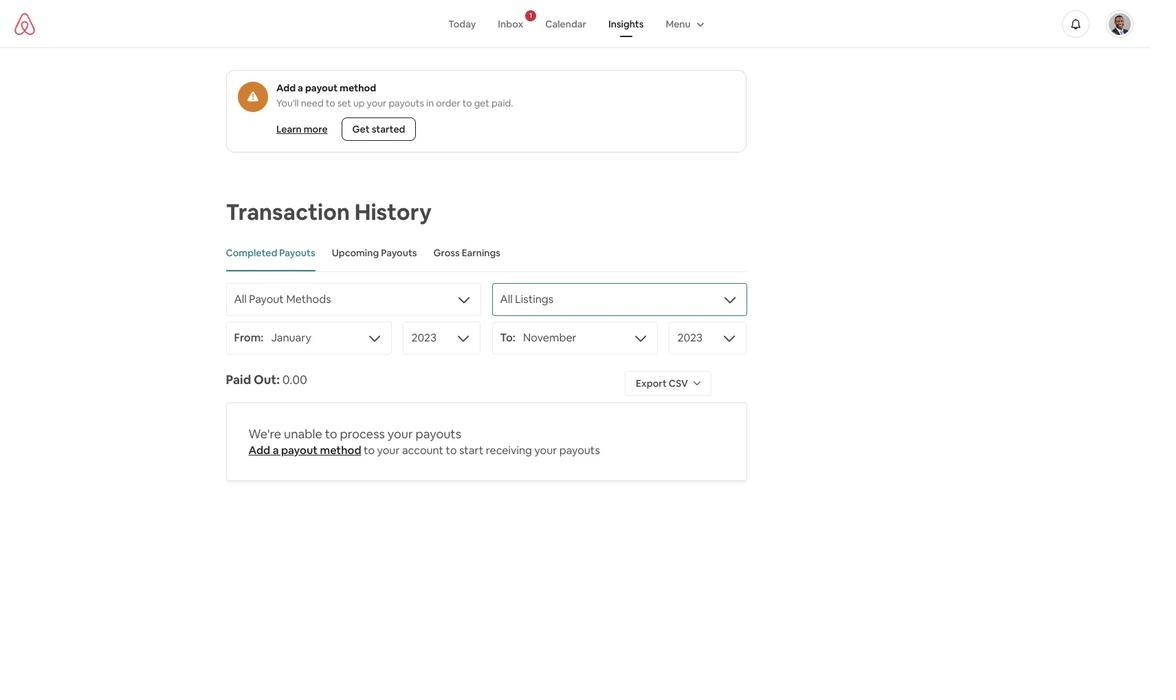 Task type: locate. For each thing, give the bounding box(es) containing it.
0 vertical spatial payout
[[305, 82, 338, 94]]

0 vertical spatial add
[[276, 82, 296, 94]]

upcoming payouts button
[[332, 236, 417, 272]]

a inside 'we're unable to process your payouts add a payout method to your account to start receiving your payouts'
[[273, 444, 279, 458]]

inbox
[[498, 18, 524, 30]]

set
[[337, 97, 351, 109]]

unable
[[284, 427, 322, 442]]

0 vertical spatial method
[[340, 82, 376, 94]]

gross
[[434, 247, 460, 259]]

a down we're
[[273, 444, 279, 458]]

learn
[[276, 123, 302, 136]]

payouts
[[389, 97, 424, 109], [416, 427, 462, 442], [560, 444, 600, 458]]

method up up
[[340, 82, 376, 94]]

today
[[449, 18, 476, 30]]

inbox 1 calendar
[[498, 11, 587, 30]]

menu button
[[655, 11, 713, 37]]

get
[[352, 123, 370, 136]]

1 vertical spatial payout
[[281, 444, 318, 458]]

completed payouts
[[226, 247, 316, 259]]

insights
[[609, 18, 644, 30]]

your right receiving
[[535, 444, 557, 458]]

add inside add a payout method you'll need to set up your payouts in order to get paid.
[[276, 82, 296, 94]]

1 payouts from the left
[[280, 247, 316, 259]]

method down process
[[320, 444, 362, 458]]

method
[[340, 82, 376, 94], [320, 444, 362, 458]]

today link
[[438, 11, 487, 37]]

add inside 'we're unable to process your payouts add a payout method to your account to start receiving your payouts'
[[249, 444, 271, 458]]

add down we're
[[249, 444, 271, 458]]

1 vertical spatial add
[[249, 444, 271, 458]]

payouts inside add a payout method you'll need to set up your payouts in order to get paid.
[[389, 97, 424, 109]]

payout up need
[[305, 82, 338, 94]]

payouts down transaction
[[280, 247, 316, 259]]

paid out : 0.00
[[226, 372, 307, 388]]

1 vertical spatial a
[[273, 444, 279, 458]]

need
[[301, 97, 323, 109]]

upcoming payouts
[[332, 247, 417, 259]]

payout inside 'we're unable to process your payouts add a payout method to your account to start receiving your payouts'
[[281, 444, 318, 458]]

menu
[[666, 18, 691, 30]]

0 vertical spatial payouts
[[389, 97, 424, 109]]

0 horizontal spatial add
[[249, 444, 271, 458]]

we're
[[249, 427, 281, 442]]

:
[[277, 372, 280, 388]]

add up 'you'll'
[[276, 82, 296, 94]]

start
[[460, 444, 484, 458]]

gross earnings
[[434, 247, 501, 259]]

to down process
[[364, 444, 375, 458]]

tab list
[[226, 236, 747, 272]]

add
[[276, 82, 296, 94], [249, 444, 271, 458]]

more
[[304, 123, 327, 136]]

1 horizontal spatial payouts
[[381, 247, 417, 259]]

to
[[326, 97, 335, 109], [462, 97, 472, 109], [325, 427, 338, 442], [364, 444, 375, 458], [446, 444, 457, 458]]

0.00
[[283, 372, 307, 388]]

your
[[367, 97, 387, 109], [388, 427, 413, 442], [377, 444, 400, 458], [535, 444, 557, 458]]

you'll
[[276, 97, 299, 109]]

0 horizontal spatial a
[[273, 444, 279, 458]]

group
[[226, 70, 747, 153]]

from:
[[234, 331, 264, 345]]

to left set
[[326, 97, 335, 109]]

payout
[[305, 82, 338, 94], [281, 444, 318, 458]]

main navigation menu image
[[1110, 13, 1132, 35]]

2 vertical spatial payouts
[[560, 444, 600, 458]]

a
[[298, 82, 303, 94], [273, 444, 279, 458]]

2 payouts from the left
[[381, 247, 417, 259]]

export
[[636, 378, 667, 390]]

payouts
[[280, 247, 316, 259], [381, 247, 417, 259]]

payouts inside button
[[280, 247, 316, 259]]

your right up
[[367, 97, 387, 109]]

learn more link
[[271, 118, 333, 141]]

add a payout method you'll need to set up your payouts in order to get paid.
[[276, 82, 513, 109]]

0 horizontal spatial payouts
[[280, 247, 316, 259]]

payouts down history
[[381, 247, 417, 259]]

payout down unable
[[281, 444, 318, 458]]

method inside 'we're unable to process your payouts add a payout method to your account to start receiving your payouts'
[[320, 444, 362, 458]]

export csv button
[[625, 371, 712, 396]]

payouts inside button
[[381, 247, 417, 259]]

process
[[340, 427, 385, 442]]

get started
[[352, 123, 405, 136]]

a up need
[[298, 82, 303, 94]]

method inside add a payout method you'll need to set up your payouts in order to get paid.
[[340, 82, 376, 94]]

0 vertical spatial a
[[298, 82, 303, 94]]

1 vertical spatial method
[[320, 444, 362, 458]]

earnings
[[462, 247, 501, 259]]

history
[[355, 198, 432, 226]]

1 horizontal spatial add
[[276, 82, 296, 94]]

1 horizontal spatial a
[[298, 82, 303, 94]]



Task type: vqa. For each thing, say whether or not it's contained in the screenshot.
the leftmost $700
no



Task type: describe. For each thing, give the bounding box(es) containing it.
get started link
[[341, 118, 416, 141]]

get
[[474, 97, 490, 109]]

csv
[[669, 378, 689, 390]]

payouts for completed payouts
[[280, 247, 316, 259]]

learn more
[[276, 123, 327, 136]]

up
[[353, 97, 365, 109]]

receiving
[[486, 444, 532, 458]]

in
[[426, 97, 434, 109]]

calendar
[[546, 18, 587, 30]]

completed payouts button
[[226, 236, 316, 272]]

export csv
[[636, 378, 689, 390]]

your down process
[[377, 444, 400, 458]]

to right unable
[[325, 427, 338, 442]]

transaction history
[[226, 198, 432, 226]]

started
[[372, 123, 405, 136]]

to left start
[[446, 444, 457, 458]]

your inside add a payout method you'll need to set up your payouts in order to get paid.
[[367, 97, 387, 109]]

payouts for upcoming payouts
[[381, 247, 417, 259]]

to left get
[[462, 97, 472, 109]]

we're unable to process your payouts add a payout method to your account to start receiving your payouts
[[249, 427, 600, 458]]

1
[[530, 11, 533, 20]]

transaction
[[226, 198, 350, 226]]

your up account
[[388, 427, 413, 442]]

out
[[254, 372, 277, 388]]

payout inside add a payout method you'll need to set up your payouts in order to get paid.
[[305, 82, 338, 94]]

paid
[[226, 372, 251, 388]]

insights link
[[598, 11, 655, 37]]

order
[[436, 97, 460, 109]]

account
[[402, 444, 444, 458]]

a inside add a payout method you'll need to set up your payouts in order to get paid.
[[298, 82, 303, 94]]

upcoming
[[332, 247, 379, 259]]

gross earnings button
[[434, 236, 501, 272]]

paid.
[[492, 97, 513, 109]]

group containing add a payout method
[[226, 70, 747, 153]]

to:
[[500, 331, 516, 345]]

tab list containing completed payouts
[[226, 236, 747, 272]]

completed
[[226, 247, 277, 259]]

1 vertical spatial payouts
[[416, 427, 462, 442]]

add a payout method link
[[249, 444, 362, 458]]

calendar link
[[535, 11, 598, 37]]



